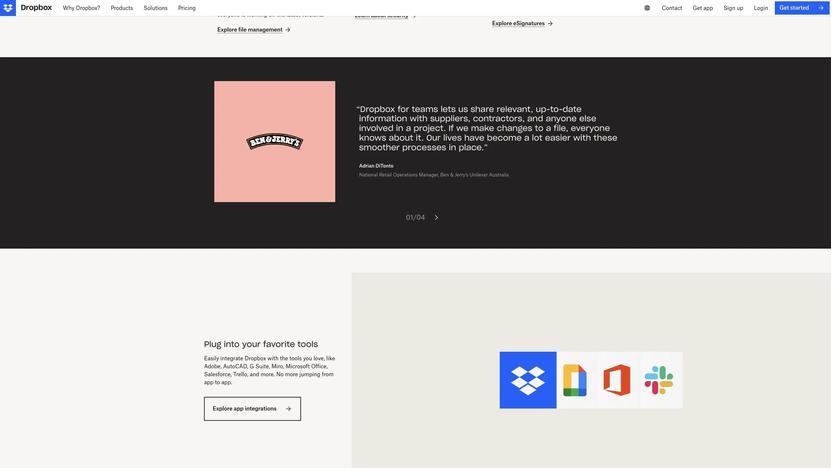 Task type: vqa. For each thing, say whether or not it's contained in the screenshot.
2nd template content icon from the bottom of the the / contents List
no



Task type: describe. For each thing, give the bounding box(es) containing it.
jumping
[[299, 371, 320, 378]]

explore for explore app integrations
[[213, 405, 233, 412]]

g
[[250, 363, 254, 370]]

0 horizontal spatial in
[[396, 123, 404, 133]]

office,
[[311, 363, 328, 370]]

explore file management link
[[217, 26, 292, 34]]

integrate
[[220, 355, 243, 362]]

autocad,
[[223, 363, 248, 370]]

involved
[[359, 123, 394, 133]]

from
[[322, 371, 334, 378]]

information
[[359, 114, 407, 124]]

pricing link
[[173, 0, 201, 16]]

jerry's
[[455, 172, 468, 178]]

ben
[[440, 172, 449, 178]]

share
[[471, 104, 494, 114]]

to for app
[[215, 379, 220, 386]]

learn about security link
[[355, 12, 418, 20]]

plug
[[204, 339, 221, 349]]

you
[[303, 355, 312, 362]]

explore esignatures
[[492, 20, 545, 27]]

esignatures
[[513, 20, 545, 27]]

more
[[285, 371, 298, 378]]

products button
[[105, 0, 138, 16]]

sign up
[[724, 5, 744, 11]]

01/04
[[406, 213, 425, 221]]

everyone
[[571, 123, 610, 133]]

up-
[[536, 104, 550, 114]]

our
[[427, 133, 441, 143]]

dropbox?
[[76, 5, 100, 11]]

us
[[458, 104, 468, 114]]

app for explore app integrations
[[234, 405, 244, 412]]

adrian ditonto
[[359, 163, 394, 168]]

operations
[[393, 172, 418, 178]]

ben & jerry's logo image
[[246, 113, 303, 170]]

learn
[[355, 12, 370, 19]]

your
[[242, 339, 261, 349]]

contact button
[[657, 0, 688, 16]]

easily
[[204, 355, 219, 362]]

integrations
[[245, 405, 277, 412]]

easily integrate dropbox with the tools you love, like adobe, autocad, g suite, miro, microsoft office, salesforce, trello, and more. no more jumping from app to app.
[[204, 355, 335, 386]]

manager,
[[419, 172, 439, 178]]

get app
[[693, 5, 713, 11]]

miro,
[[272, 363, 284, 370]]

"dropbox
[[357, 104, 395, 114]]

if
[[449, 123, 454, 133]]

knows
[[359, 133, 386, 143]]

relevant,
[[497, 104, 533, 114]]

get started
[[780, 4, 809, 11]]

management
[[248, 26, 283, 33]]

sign up link
[[719, 0, 749, 16]]

2 horizontal spatial a
[[546, 123, 551, 133]]

explore esignatures link
[[492, 20, 554, 28]]

get started link
[[775, 1, 830, 15]]

contractors,
[[473, 114, 525, 124]]

about inside "dropbox for teams lets us share relevant, up-to-date information with suppliers, contractors, and anyone else involved in a project. if we make changes to a file, everyone knows about it. our lives have become a lot easier with these smoother processes in place."
[[389, 133, 413, 143]]

app for get app
[[704, 5, 713, 11]]

make
[[471, 123, 494, 133]]

retail
[[379, 172, 392, 178]]

into
[[224, 339, 240, 349]]

solutions
[[144, 5, 168, 11]]

pricing
[[178, 5, 196, 11]]

login
[[754, 5, 768, 11]]

dropbox logo next to the google editors logo, the microsoft office logo, and the slack logo image
[[368, 288, 815, 468]]

teams
[[412, 104, 438, 114]]

processes
[[402, 142, 446, 153]]

changes
[[497, 123, 533, 133]]

salesforce,
[[204, 371, 232, 378]]

lives
[[443, 133, 462, 143]]

explore file management
[[217, 26, 283, 33]]

1 horizontal spatial with
[[410, 114, 428, 124]]

dropbox
[[245, 355, 266, 362]]

like
[[326, 355, 335, 362]]

started
[[791, 4, 809, 11]]

project.
[[414, 123, 446, 133]]

file
[[239, 26, 247, 33]]

to-
[[550, 104, 563, 114]]



Task type: locate. For each thing, give the bounding box(es) containing it.
a
[[406, 123, 411, 133], [546, 123, 551, 133], [524, 133, 530, 143]]

it.
[[416, 133, 424, 143]]

unilever
[[470, 172, 488, 178]]

the
[[280, 355, 288, 362]]

products
[[111, 5, 133, 11]]

about inside 'link'
[[371, 12, 386, 19]]

explore app integrations
[[213, 405, 277, 412]]

australia
[[489, 172, 509, 178]]

and
[[527, 114, 543, 124], [250, 371, 259, 378]]

microsoft
[[286, 363, 310, 370]]

more.
[[261, 371, 275, 378]]

ditonto
[[376, 163, 394, 168]]

0 horizontal spatial a
[[406, 123, 411, 133]]

become
[[487, 133, 522, 143]]

tools up you
[[298, 339, 318, 349]]

0 horizontal spatial to
[[215, 379, 220, 386]]

with inside easily integrate dropbox with the tools you love, like adobe, autocad, g suite, miro, microsoft office, salesforce, trello, and more. no more jumping from app to app.
[[268, 355, 279, 362]]

1 vertical spatial app
[[204, 379, 214, 386]]

and down g at bottom
[[250, 371, 259, 378]]

app left sign
[[704, 5, 713, 11]]

1 vertical spatial in
[[449, 142, 456, 153]]

no
[[276, 371, 284, 378]]

get for get app
[[693, 5, 702, 11]]

and inside easily integrate dropbox with the tools you love, like adobe, autocad, g suite, miro, microsoft office, salesforce, trello, and more. no more jumping from app to app.
[[250, 371, 259, 378]]

2 horizontal spatial with
[[573, 133, 591, 143]]

adobe,
[[204, 363, 222, 370]]

lot
[[532, 133, 543, 143]]

why dropbox? button
[[58, 0, 105, 16]]

to down up-
[[535, 123, 544, 133]]

with right 'for'
[[410, 114, 428, 124]]

0 horizontal spatial about
[[371, 12, 386, 19]]

to
[[535, 123, 544, 133], [215, 379, 220, 386]]

national
[[359, 172, 378, 178]]

else
[[579, 114, 597, 124]]

for
[[398, 104, 409, 114]]

learn about security
[[355, 12, 409, 19]]

2 vertical spatial app
[[234, 405, 244, 412]]

get for get started
[[780, 4, 789, 11]]

explore app integrations link
[[204, 397, 301, 421]]

1 vertical spatial tools
[[290, 355, 302, 362]]

why
[[63, 5, 75, 11]]

suppliers,
[[430, 114, 471, 124]]

in
[[396, 123, 404, 133], [449, 142, 456, 153]]

1 vertical spatial to
[[215, 379, 220, 386]]

a left file,
[[546, 123, 551, 133]]

explore for explore esignatures
[[492, 20, 512, 27]]

with up miro,
[[268, 355, 279, 362]]

1 horizontal spatial app
[[234, 405, 244, 412]]

about
[[371, 12, 386, 19], [389, 133, 413, 143]]

0 horizontal spatial get
[[693, 5, 702, 11]]

get right contact at the right of the page
[[693, 5, 702, 11]]

0 horizontal spatial with
[[268, 355, 279, 362]]

1 horizontal spatial and
[[527, 114, 543, 124]]

contact
[[662, 5, 682, 11]]

get inside dropdown button
[[693, 5, 702, 11]]

0 vertical spatial to
[[535, 123, 544, 133]]

about left it. at right top
[[389, 133, 413, 143]]

explore inside explore esignatures link
[[492, 20, 512, 27]]

in down 'for'
[[396, 123, 404, 133]]

1 vertical spatial and
[[250, 371, 259, 378]]

1 horizontal spatial to
[[535, 123, 544, 133]]

1 vertical spatial with
[[573, 133, 591, 143]]

plug into your favorite tools
[[204, 339, 318, 349]]

2 horizontal spatial app
[[704, 5, 713, 11]]

to inside "dropbox for teams lets us share relevant, up-to-date information with suppliers, contractors, and anyone else involved in a project. if we make changes to a file, everyone knows about it. our lives have become a lot easier with these smoother processes in place."
[[535, 123, 544, 133]]

app inside get app dropdown button
[[704, 5, 713, 11]]

in down if
[[449, 142, 456, 153]]

1 horizontal spatial get
[[780, 4, 789, 11]]

0 vertical spatial and
[[527, 114, 543, 124]]

1 vertical spatial about
[[389, 133, 413, 143]]

anyone
[[546, 114, 577, 124]]

0 horizontal spatial and
[[250, 371, 259, 378]]

app down salesforce,
[[204, 379, 214, 386]]

lets
[[441, 104, 456, 114]]

"dropbox for teams lets us share relevant, up-to-date information with suppliers, contractors, and anyone else involved in a project. if we make changes to a file, everyone knows about it. our lives have become a lot easier with these smoother processes in place."
[[357, 104, 618, 153]]

sign
[[724, 5, 736, 11]]

why dropbox?
[[63, 5, 100, 11]]

national retail operations manager, ben & jerry's unilever australia
[[359, 172, 509, 178]]

1 horizontal spatial about
[[389, 133, 413, 143]]

explore for explore file management
[[217, 26, 237, 33]]

date
[[563, 104, 582, 114]]

explore left esignatures
[[492, 20, 512, 27]]

app inside easily integrate dropbox with the tools you love, like adobe, autocad, g suite, miro, microsoft office, salesforce, trello, and more. no more jumping from app to app.
[[204, 379, 214, 386]]

a left lot
[[524, 133, 530, 143]]

0 horizontal spatial app
[[204, 379, 214, 386]]

explore inside explore app integrations link
[[213, 405, 233, 412]]

easier
[[545, 133, 571, 143]]

have
[[464, 133, 485, 143]]

security
[[387, 12, 409, 19]]

these
[[594, 133, 618, 143]]

with down else
[[573, 133, 591, 143]]

to inside easily integrate dropbox with the tools you love, like adobe, autocad, g suite, miro, microsoft office, salesforce, trello, and more. no more jumping from app to app.
[[215, 379, 220, 386]]

get app button
[[688, 0, 719, 16]]

love,
[[314, 355, 325, 362]]

app left integrations
[[234, 405, 244, 412]]

to down salesforce,
[[215, 379, 220, 386]]

app inside explore app integrations link
[[234, 405, 244, 412]]

explore inside explore file management link
[[217, 26, 237, 33]]

app.
[[221, 379, 232, 386]]

suite,
[[255, 363, 270, 370]]

1 horizontal spatial a
[[524, 133, 530, 143]]

up
[[737, 5, 744, 11]]

1 horizontal spatial in
[[449, 142, 456, 153]]

explore
[[492, 20, 512, 27], [217, 26, 237, 33], [213, 405, 233, 412]]

a left it. at right top
[[406, 123, 411, 133]]

2 vertical spatial with
[[268, 355, 279, 362]]

explore left "file"
[[217, 26, 237, 33]]

solutions button
[[138, 0, 173, 16]]

smoother
[[359, 142, 400, 153]]

0 vertical spatial tools
[[298, 339, 318, 349]]

login link
[[749, 0, 774, 16]]

get left started
[[780, 4, 789, 11]]

to for changes
[[535, 123, 544, 133]]

0 vertical spatial about
[[371, 12, 386, 19]]

explore down app.
[[213, 405, 233, 412]]

0 vertical spatial in
[[396, 123, 404, 133]]

adrian
[[359, 163, 375, 168]]

tools up microsoft
[[290, 355, 302, 362]]

and inside "dropbox for teams lets us share relevant, up-to-date information with suppliers, contractors, and anyone else involved in a project. if we make changes to a file, everyone knows about it. our lives have become a lot easier with these smoother processes in place."
[[527, 114, 543, 124]]

0 vertical spatial app
[[704, 5, 713, 11]]

0 vertical spatial with
[[410, 114, 428, 124]]

file,
[[554, 123, 569, 133]]

&
[[450, 172, 454, 178]]

favorite
[[263, 339, 295, 349]]

we
[[456, 123, 469, 133]]

and up lot
[[527, 114, 543, 124]]

about right learn
[[371, 12, 386, 19]]

tools inside easily integrate dropbox with the tools you love, like adobe, autocad, g suite, miro, microsoft office, salesforce, trello, and more. no more jumping from app to app.
[[290, 355, 302, 362]]



